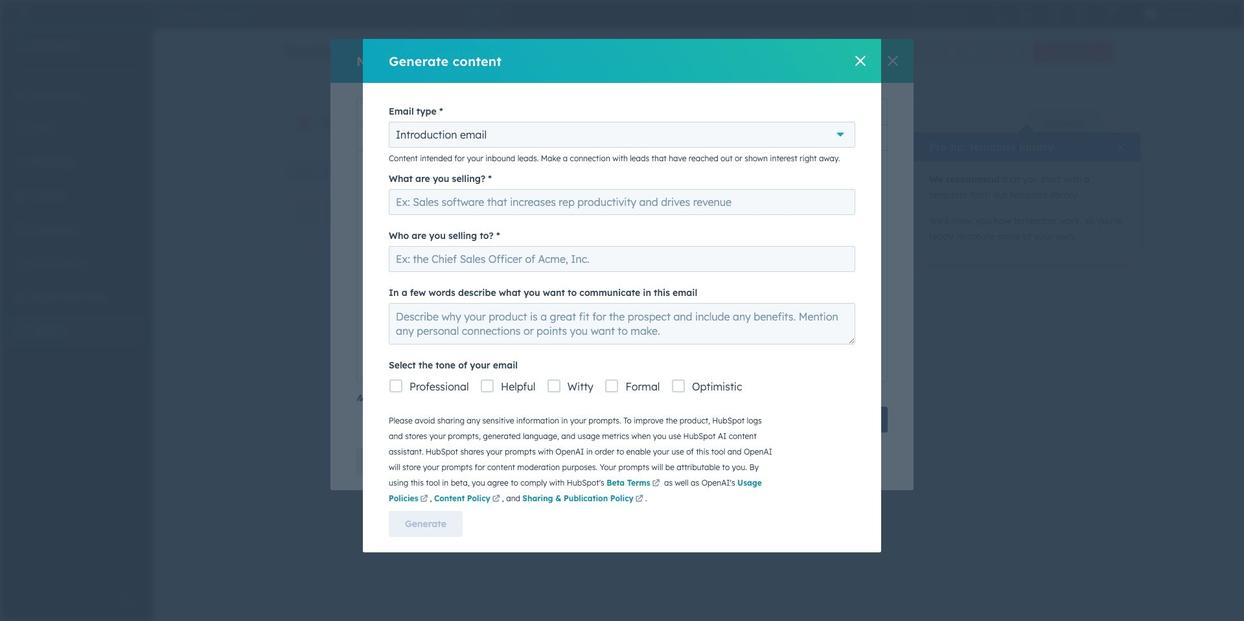 Task type: locate. For each thing, give the bounding box(es) containing it.
None text field
[[394, 99, 779, 125], [404, 130, 641, 146], [394, 99, 779, 125], [404, 130, 641, 146]]

close image
[[856, 56, 866, 66]]

press to sort. image
[[852, 207, 857, 216]]

Ex: Sales software that increases rep productivity and drives revenue text field
[[389, 189, 856, 215]]

Describe why your product is a great fit for the prospect and include any benefits. Mention any personal connections or points you want to make. text field
[[389, 303, 856, 345]]

banner
[[284, 38, 1114, 62]]

menu item
[[1099, 0, 1120, 29]]

Search search field
[[284, 158, 442, 183]]

Search HubSpot search field
[[174, 4, 468, 25]]

None text field
[[366, 159, 880, 353]]

0 horizontal spatial menu
[[0, 29, 153, 589]]

1 horizontal spatial close image
[[1118, 143, 1126, 151]]

menu
[[906, 0, 1237, 29], [0, 29, 153, 589]]

0 vertical spatial close image
[[888, 56, 899, 66]]

close image
[[888, 56, 899, 66], [1118, 143, 1126, 151]]

settings image
[[1077, 9, 1087, 19]]

Ex: the Chief Sales Officer of Acme, Inc. text field
[[389, 246, 856, 272]]

dialog
[[331, 39, 914, 491], [363, 39, 882, 553]]

link opens in a new window image
[[688, 392, 697, 407], [493, 494, 500, 506], [493, 496, 500, 504], [636, 496, 644, 504]]

link opens in a new window image
[[653, 479, 660, 490], [653, 480, 660, 488], [421, 494, 428, 506], [636, 494, 644, 506], [421, 496, 428, 504]]

1 dialog from the left
[[331, 39, 914, 491]]



Task type: vqa. For each thing, say whether or not it's contained in the screenshot.
menu item
yes



Task type: describe. For each thing, give the bounding box(es) containing it.
press to sort. element
[[852, 207, 857, 218]]

help image
[[1050, 9, 1060, 19]]

2 dialog from the left
[[363, 39, 882, 553]]

0 horizontal spatial close image
[[888, 56, 899, 66]]

marketplaces image
[[1023, 9, 1033, 19]]

1 horizontal spatial menu
[[906, 0, 1237, 29]]

1 vertical spatial close image
[[1118, 143, 1126, 151]]

dirk hardpeck image
[[1146, 9, 1157, 19]]



